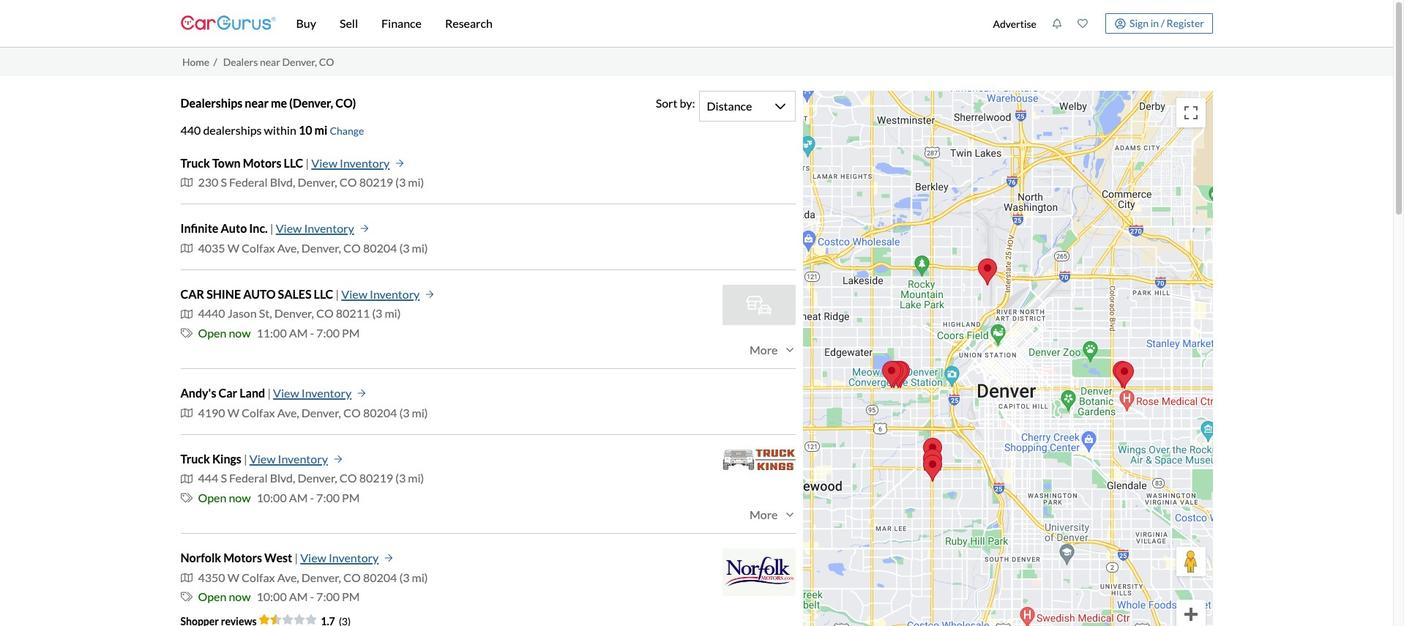 Task type: locate. For each thing, give the bounding box(es) containing it.
0 vertical spatial 80219
[[359, 175, 393, 189]]

w for 4350
[[228, 570, 239, 584]]

0 vertical spatial now
[[229, 326, 251, 340]]

view inventory up 4350 w colfax ave, denver, co 80204         (3 mi)
[[300, 551, 379, 565]]

inventory up 80211 in the left of the page
[[370, 287, 420, 301]]

|
[[306, 156, 309, 170], [270, 221, 274, 235], [336, 287, 339, 301], [267, 386, 271, 400], [244, 452, 247, 466], [295, 551, 298, 565]]

view up 4350 w colfax ave, denver, co 80204         (3 mi)
[[300, 551, 327, 565]]

0 vertical spatial tags image
[[181, 327, 192, 339]]

1 blvd, from the top
[[270, 175, 295, 189]]

open
[[198, 326, 227, 340], [198, 491, 227, 504], [198, 590, 227, 603]]

arrow right image for 4190 w colfax ave, denver, co 80204         (3 mi)
[[357, 389, 366, 398]]

2 am from the top
[[289, 491, 308, 504]]

lion's auto inc image
[[923, 454, 942, 482]]

inventory down the change
[[340, 156, 390, 170]]

view inventory link for truck kings
[[250, 450, 343, 469]]

finance
[[382, 16, 422, 30]]

federal
[[229, 175, 268, 189], [229, 471, 268, 485]]

0 vertical spatial 80204
[[363, 241, 397, 255]]

2 80219 from the top
[[359, 471, 393, 485]]

arrow right image
[[426, 290, 435, 299], [334, 455, 343, 464], [385, 554, 393, 563]]

map image down car in the top left of the page
[[181, 308, 192, 320]]

arrow right image for 4035 w colfax ave, denver, co 80204         (3 mi)
[[360, 224, 369, 233]]

1 horizontal spatial /
[[1161, 17, 1165, 29]]

3 open from the top
[[198, 590, 227, 603]]

w down car
[[228, 405, 239, 419]]

view inventory link
[[311, 153, 404, 173], [276, 219, 369, 239], [341, 285, 435, 304], [273, 384, 366, 403], [250, 450, 343, 469], [300, 549, 393, 568]]

now down jason
[[229, 326, 251, 340]]

motors down 440 dealerships within 10 mi change
[[243, 156, 282, 170]]

- down 4350 w colfax ave, denver, co 80204         (3 mi)
[[310, 590, 314, 603]]

10:00 for colfax
[[257, 590, 287, 603]]

map image for 444 s federal blvd, denver, co 80219         (3 mi)
[[181, 473, 192, 485]]

80204
[[363, 241, 397, 255], [363, 405, 397, 419], [363, 570, 397, 584]]

inventory up 444 s federal blvd, denver, co 80219         (3 mi) on the left bottom of page
[[278, 452, 328, 466]]

s right 444
[[221, 471, 227, 485]]

2 pm from the top
[[342, 491, 360, 504]]

4 map image from the top
[[181, 473, 192, 485]]

view inventory link up 80211 in the left of the page
[[341, 285, 435, 304]]

3 am from the top
[[289, 590, 308, 603]]

menu containing sign in / register
[[986, 3, 1213, 44]]

open down 444
[[198, 491, 227, 504]]

federal down the truck town motors llc |
[[229, 175, 268, 189]]

2 truck from the top
[[181, 452, 210, 466]]

truck
[[181, 156, 210, 170], [181, 452, 210, 466]]

open down 4440
[[198, 326, 227, 340]]

1 horizontal spatial arrow right image
[[385, 554, 393, 563]]

view inventory link up 4035 w colfax ave, denver, co 80204         (3 mi)
[[276, 219, 369, 239]]

map image
[[181, 177, 192, 188], [181, 242, 192, 254], [181, 308, 192, 320], [181, 473, 192, 485], [181, 572, 192, 584]]

1 vertical spatial more button
[[750, 508, 796, 522]]

| right kings
[[244, 452, 247, 466]]

1 - from the top
[[310, 326, 314, 340]]

near right dealers
[[260, 55, 280, 68]]

7:00 down 4350 w colfax ave, denver, co 80204         (3 mi)
[[316, 590, 340, 603]]

1 s from the top
[[221, 175, 227, 189]]

80211
[[336, 306, 370, 320]]

3 - from the top
[[310, 590, 314, 603]]

10:00 down 444 s federal blvd, denver, co 80219         (3 mi) on the left bottom of page
[[257, 491, 287, 504]]

1 vertical spatial federal
[[229, 471, 268, 485]]

view up 4190 w colfax ave, denver, co 80204         (3 mi) at left
[[273, 386, 299, 400]]

1 vertical spatial -
[[310, 491, 314, 504]]

1 vertical spatial colfax
[[242, 405, 275, 419]]

2 vertical spatial -
[[310, 590, 314, 603]]

0 vertical spatial more button
[[750, 343, 796, 357]]

dealerships
[[203, 123, 262, 137]]

3 now from the top
[[229, 590, 251, 603]]

5 map image from the top
[[181, 572, 192, 584]]

0 vertical spatial colfax
[[242, 241, 275, 255]]

2 map image from the top
[[181, 242, 192, 254]]

map image left 444
[[181, 473, 192, 485]]

0 horizontal spatial arrow right image
[[334, 455, 343, 464]]

0 horizontal spatial /
[[213, 55, 217, 68]]

truck up 444
[[181, 452, 210, 466]]

open now 10:00 am - 7:00 pm
[[198, 491, 360, 504], [198, 590, 360, 603]]

colfax down land
[[242, 405, 275, 419]]

1 vertical spatial truck
[[181, 452, 210, 466]]

/ right in
[[1161, 17, 1165, 29]]

0 vertical spatial -
[[310, 326, 314, 340]]

1 truck from the top
[[181, 156, 210, 170]]

2 federal from the top
[[229, 471, 268, 485]]

map region
[[803, 90, 1213, 626]]

pm down 444 s federal blvd, denver, co 80219         (3 mi) on the left bottom of page
[[342, 491, 360, 504]]

open for 4350
[[198, 590, 227, 603]]

now down norfolk motors west |
[[229, 590, 251, 603]]

map image left 230
[[181, 177, 192, 188]]

more for 4440 jason st, denver, co 80211         (3 mi)
[[750, 343, 778, 357]]

denver, for 4350
[[302, 570, 341, 584]]

7:00 down 444 s federal blvd, denver, co 80219         (3 mi) on the left bottom of page
[[316, 491, 340, 504]]

llc right sales
[[314, 287, 333, 301]]

0 vertical spatial 10:00
[[257, 491, 287, 504]]

tags image down car in the top left of the page
[[181, 327, 192, 339]]

now down kings
[[229, 491, 251, 504]]

view inventory for norfolk motors west
[[300, 551, 379, 565]]

mi) for 444 s federal blvd, denver, co 80219         (3 mi)
[[408, 471, 424, 485]]

view for truck kings
[[250, 452, 276, 466]]

2 vertical spatial open
[[198, 590, 227, 603]]

co for 4190 w colfax ave, denver, co 80204         (3 mi)
[[344, 405, 361, 419]]

auto
[[243, 287, 276, 301]]

1 vertical spatial now
[[229, 491, 251, 504]]

1 vertical spatial 80204
[[363, 405, 397, 419]]

arrow right image
[[396, 159, 404, 167], [360, 224, 369, 233], [357, 389, 366, 398]]

view inventory link for andy's car land
[[273, 384, 366, 403]]

sort
[[656, 96, 678, 109]]

1 vertical spatial blvd,
[[270, 471, 295, 485]]

10:00
[[257, 491, 287, 504], [257, 590, 287, 603]]

1 vertical spatial tags image
[[181, 492, 192, 504]]

view inventory link down the change
[[311, 153, 404, 173]]

view inventory link up 444 s federal blvd, denver, co 80219         (3 mi) on the left bottom of page
[[250, 450, 343, 469]]

1 vertical spatial llc
[[314, 287, 333, 301]]

-
[[310, 326, 314, 340], [310, 491, 314, 504], [310, 590, 314, 603]]

0 vertical spatial am
[[289, 326, 308, 340]]

menu bar containing buy
[[276, 0, 986, 47]]

research
[[445, 16, 493, 30]]

open down 4350
[[198, 590, 227, 603]]

blvd, for truck town motors llc
[[270, 175, 295, 189]]

co for 444 s federal blvd, denver, co 80219         (3 mi)
[[340, 471, 357, 485]]

view
[[311, 156, 338, 170], [276, 221, 302, 235], [341, 287, 368, 301], [273, 386, 299, 400], [250, 452, 276, 466], [300, 551, 327, 565]]

truck kings image
[[923, 449, 942, 476]]

more left angle down image
[[750, 343, 778, 357]]

1 open from the top
[[198, 326, 227, 340]]

menu
[[986, 3, 1213, 44]]

1 10:00 from the top
[[257, 491, 287, 504]]

cargurus logo homepage link image
[[181, 3, 276, 44]]

- for blvd,
[[310, 491, 314, 504]]

am for ave,
[[289, 590, 308, 603]]

1 more from the top
[[750, 343, 778, 357]]

dealerships
[[181, 96, 243, 109]]

1 map image from the top
[[181, 177, 192, 188]]

inventory for car shine auto sales llc
[[370, 287, 420, 301]]

80219
[[359, 175, 393, 189], [359, 471, 393, 485]]

land
[[240, 386, 265, 400]]

2 vertical spatial 80204
[[363, 570, 397, 584]]

inventory up 4350 w colfax ave, denver, co 80204         (3 mi)
[[329, 551, 379, 565]]

2 colfax from the top
[[242, 405, 275, 419]]

truck kings |
[[181, 452, 247, 466]]

7:00
[[316, 326, 340, 340], [316, 491, 340, 504], [316, 590, 340, 603]]

2 80204 from the top
[[363, 405, 397, 419]]

2 10:00 from the top
[[257, 590, 287, 603]]

dealers
[[223, 55, 258, 68]]

pm down 4350 w colfax ave, denver, co 80204         (3 mi)
[[342, 590, 360, 603]]

open now 10:00 am - 7:00 pm down west
[[198, 590, 360, 603]]

/ right home link
[[213, 55, 217, 68]]

arrow right image for 80204
[[385, 554, 393, 563]]

0 vertical spatial llc
[[284, 156, 303, 170]]

inventory for truck town motors llc
[[340, 156, 390, 170]]

pm
[[342, 326, 360, 340], [342, 491, 360, 504], [342, 590, 360, 603]]

2 vertical spatial pm
[[342, 590, 360, 603]]

open now 10:00 am - 7:00 pm for ave,
[[198, 590, 360, 603]]

2 ave, from the top
[[277, 405, 299, 419]]

open now 10:00 am - 7:00 pm for blvd,
[[198, 491, 360, 504]]

ave, up sales
[[277, 241, 299, 255]]

sell
[[340, 16, 358, 30]]

now for w
[[229, 590, 251, 603]]

am for blvd,
[[289, 491, 308, 504]]

now
[[229, 326, 251, 340], [229, 491, 251, 504], [229, 590, 251, 603]]

0 vertical spatial arrow right image
[[426, 290, 435, 299]]

denver, for 4190
[[302, 405, 341, 419]]

map image up tags icon
[[181, 572, 192, 584]]

10:00 down west
[[257, 590, 287, 603]]

/
[[1161, 17, 1165, 29], [213, 55, 217, 68]]

user icon image
[[1115, 18, 1126, 29]]

w down auto
[[228, 241, 239, 255]]

10:00 for federal
[[257, 491, 287, 504]]

inventory for andy's car land
[[302, 386, 352, 400]]

1 more button from the top
[[750, 343, 796, 357]]

1 vertical spatial ave,
[[277, 405, 299, 419]]

2 - from the top
[[310, 491, 314, 504]]

4350
[[198, 570, 225, 584]]

1 open now 10:00 am - 7:00 pm from the top
[[198, 491, 360, 504]]

2 vertical spatial now
[[229, 590, 251, 603]]

advertise link
[[986, 3, 1045, 44]]

3 80204 from the top
[[363, 570, 397, 584]]

1 80219 from the top
[[359, 175, 393, 189]]

2 tags image from the top
[[181, 492, 192, 504]]

s
[[221, 175, 227, 189], [221, 471, 227, 485]]

(3 for 230 s federal blvd, denver, co 80219         (3 mi)
[[396, 175, 406, 189]]

0 vertical spatial s
[[221, 175, 227, 189]]

colfax
[[242, 241, 275, 255], [242, 405, 275, 419], [242, 570, 275, 584]]

blvd,
[[270, 175, 295, 189], [270, 471, 295, 485]]

2 more button from the top
[[750, 508, 796, 522]]

view for truck town motors llc
[[311, 156, 338, 170]]

sign in / register link
[[1106, 13, 1213, 34]]

1 7:00 from the top
[[316, 326, 340, 340]]

auto
[[221, 221, 247, 235]]

denver, for 4035
[[302, 241, 341, 255]]

view inventory up 4190 w colfax ave, denver, co 80204         (3 mi) at left
[[273, 386, 352, 400]]

motors
[[243, 156, 282, 170], [223, 551, 262, 565]]

map image for 4440 jason st, denver, co 80211         (3 mi)
[[181, 308, 192, 320]]

mi)
[[408, 175, 424, 189], [412, 241, 428, 255], [385, 306, 401, 320], [412, 405, 428, 419], [408, 471, 424, 485], [412, 570, 428, 584]]

nile auto sales image
[[1115, 361, 1134, 389]]

3 7:00 from the top
[[316, 590, 340, 603]]

truck up 230
[[181, 156, 210, 170]]

am
[[289, 326, 308, 340], [289, 491, 308, 504], [289, 590, 308, 603]]

map image for 4035 w colfax ave, denver, co 80204         (3 mi)
[[181, 242, 192, 254]]

0 vertical spatial /
[[1161, 17, 1165, 29]]

ave, for andy's car land |
[[277, 405, 299, 419]]

- down '4440 jason st, denver, co 80211         (3 mi)'
[[310, 326, 314, 340]]

now for s
[[229, 491, 251, 504]]

co
[[319, 55, 334, 68], [340, 175, 357, 189], [344, 241, 361, 255], [316, 306, 334, 320], [344, 405, 361, 419], [340, 471, 357, 485], [344, 570, 361, 584]]

2 now from the top
[[229, 491, 251, 504]]

am down 4350 w colfax ave, denver, co 80204         (3 mi)
[[289, 590, 308, 603]]

0 vertical spatial federal
[[229, 175, 268, 189]]

ave, down west
[[277, 570, 299, 584]]

2 open now 10:00 am - 7:00 pm from the top
[[198, 590, 360, 603]]

pm down 80211 in the left of the page
[[342, 326, 360, 340]]

llc up 230 s federal blvd, denver, co 80219         (3 mi)
[[284, 156, 303, 170]]

view right inc.
[[276, 221, 302, 235]]

0 vertical spatial more
[[750, 343, 778, 357]]

arrow right image for 230 s federal blvd, denver, co 80219         (3 mi)
[[396, 159, 404, 167]]

co for 4350 w colfax ave, denver, co 80204         (3 mi)
[[344, 570, 361, 584]]

kings
[[212, 452, 242, 466]]

am down '4440 jason st, denver, co 80211         (3 mi)'
[[289, 326, 308, 340]]

town
[[212, 156, 241, 170]]

4440
[[198, 306, 225, 320]]

ave, for infinite auto inc. |
[[277, 241, 299, 255]]

3 pm from the top
[[342, 590, 360, 603]]

1 vertical spatial s
[[221, 471, 227, 485]]

view right kings
[[250, 452, 276, 466]]

2 blvd, from the top
[[270, 471, 295, 485]]

co for home / dealers near denver, co
[[319, 55, 334, 68]]

2 more from the top
[[750, 508, 778, 522]]

view inventory for infinite auto inc.
[[276, 221, 354, 235]]

view for infinite auto inc.
[[276, 221, 302, 235]]

80204 for 4035 w colfax ave, denver, co 80204         (3 mi)
[[363, 241, 397, 255]]

motors left west
[[223, 551, 262, 565]]

ave,
[[277, 241, 299, 255], [277, 405, 299, 419], [277, 570, 299, 584]]

view inventory link for car shine auto sales llc
[[341, 285, 435, 304]]

1 am from the top
[[289, 326, 308, 340]]

| up 80211 in the left of the page
[[336, 287, 339, 301]]

view inventory
[[311, 156, 390, 170], [276, 221, 354, 235], [341, 287, 420, 301], [273, 386, 352, 400], [250, 452, 328, 466], [300, 551, 379, 565]]

tags image
[[181, 591, 192, 603]]

view for norfolk motors west
[[300, 551, 327, 565]]

near left me
[[245, 96, 269, 109]]

(3
[[396, 175, 406, 189], [399, 241, 410, 255], [372, 306, 383, 320], [399, 405, 410, 419], [396, 471, 406, 485], [399, 570, 410, 584]]

view inventory up 4035 w colfax ave, denver, co 80204         (3 mi)
[[276, 221, 354, 235]]

2 vertical spatial w
[[228, 570, 239, 584]]

1 now from the top
[[229, 326, 251, 340]]

view inventory link up 4190 w colfax ave, denver, co 80204         (3 mi) at left
[[273, 384, 366, 403]]

more left angle down icon
[[750, 508, 778, 522]]

more button down truck kings logo
[[750, 508, 796, 522]]

1 vertical spatial arrow right image
[[334, 455, 343, 464]]

1 vertical spatial arrow right image
[[360, 224, 369, 233]]

inventory up 4035 w colfax ave, denver, co 80204         (3 mi)
[[304, 221, 354, 235]]

4035 w colfax ave, denver, co 80204         (3 mi)
[[198, 241, 428, 255]]

map image
[[181, 407, 192, 419]]

mi
[[315, 123, 328, 137]]

(3 for 4035 w colfax ave, denver, co 80204         (3 mi)
[[399, 241, 410, 255]]

map image down infinite
[[181, 242, 192, 254]]

1 80204 from the top
[[363, 241, 397, 255]]

norfolk motors west image
[[884, 361, 903, 388]]

0 vertical spatial ave,
[[277, 241, 299, 255]]

2 vertical spatial colfax
[[242, 570, 275, 584]]

sell button
[[328, 0, 370, 47]]

view inventory link up 4350 w colfax ave, denver, co 80204         (3 mi)
[[300, 549, 393, 568]]

1 tags image from the top
[[181, 327, 192, 339]]

| right land
[[267, 386, 271, 400]]

am for denver,
[[289, 326, 308, 340]]

80204 for 4190 w colfax ave, denver, co 80204         (3 mi)
[[363, 405, 397, 419]]

ave, up 444 s federal blvd, denver, co 80219         (3 mi) on the left bottom of page
[[277, 405, 299, 419]]

3 ave, from the top
[[277, 570, 299, 584]]

jason
[[228, 306, 257, 320]]

1 vertical spatial am
[[289, 491, 308, 504]]

sort by:
[[656, 96, 695, 109]]

2 vertical spatial ave,
[[277, 570, 299, 584]]

2 open from the top
[[198, 491, 227, 504]]

s for 230
[[221, 175, 227, 189]]

w
[[228, 241, 239, 255], [228, 405, 239, 419], [228, 570, 239, 584]]

truck kings logo image
[[722, 450, 796, 470]]

inventory for infinite auto inc.
[[304, 221, 354, 235]]

0 vertical spatial pm
[[342, 326, 360, 340]]

angle down image
[[784, 509, 796, 520]]

1 vertical spatial w
[[228, 405, 239, 419]]

1 federal from the top
[[229, 175, 268, 189]]

1 ave, from the top
[[277, 241, 299, 255]]

view up 230 s federal blvd, denver, co 80219         (3 mi)
[[311, 156, 338, 170]]

st,
[[259, 306, 272, 320]]

444
[[198, 471, 218, 485]]

1 vertical spatial open
[[198, 491, 227, 504]]

open for 444
[[198, 491, 227, 504]]

norfolk motors west logo image
[[722, 549, 796, 596]]

colfax down inc.
[[242, 241, 275, 255]]

1 pm from the top
[[342, 326, 360, 340]]

1 vertical spatial pm
[[342, 491, 360, 504]]

1 vertical spatial open now 10:00 am - 7:00 pm
[[198, 590, 360, 603]]

mi) for 230 s federal blvd, denver, co 80219         (3 mi)
[[408, 175, 424, 189]]

2 s from the top
[[221, 471, 227, 485]]

- down 444 s federal blvd, denver, co 80219         (3 mi) on the left bottom of page
[[310, 491, 314, 504]]

denver,
[[282, 55, 317, 68], [298, 175, 337, 189], [302, 241, 341, 255], [274, 306, 314, 320], [302, 405, 341, 419], [298, 471, 337, 485], [302, 570, 341, 584]]

7:00 for denver,
[[316, 326, 340, 340]]

s right 230
[[221, 175, 227, 189]]

3 w from the top
[[228, 570, 239, 584]]

0 vertical spatial open now 10:00 am - 7:00 pm
[[198, 491, 360, 504]]

2 vertical spatial arrow right image
[[385, 554, 393, 563]]

1 vertical spatial 7:00
[[316, 491, 340, 504]]

| right west
[[295, 551, 298, 565]]

1 w from the top
[[228, 241, 239, 255]]

blvd, for truck kings
[[270, 471, 295, 485]]

0 vertical spatial 7:00
[[316, 326, 340, 340]]

blvd, down the truck town motors llc |
[[270, 175, 295, 189]]

denver, for home
[[282, 55, 317, 68]]

truck town motors llc |
[[181, 156, 309, 170]]

tags image
[[181, 327, 192, 339], [181, 492, 192, 504]]

view inventory up 80211 in the left of the page
[[341, 287, 420, 301]]

1 vertical spatial more
[[750, 508, 778, 522]]

view inventory for truck kings
[[250, 452, 328, 466]]

2 w from the top
[[228, 405, 239, 419]]

1 vertical spatial 10:00
[[257, 590, 287, 603]]

open now 11:00 am - 7:00 pm
[[198, 326, 360, 340]]

2 vertical spatial am
[[289, 590, 308, 603]]

inventory up 4190 w colfax ave, denver, co 80204         (3 mi) at left
[[302, 386, 352, 400]]

1 vertical spatial 80219
[[359, 471, 393, 485]]

0 vertical spatial arrow right image
[[396, 159, 404, 167]]

2 horizontal spatial arrow right image
[[426, 290, 435, 299]]

3 map image from the top
[[181, 308, 192, 320]]

w down norfolk motors west |
[[228, 570, 239, 584]]

finance button
[[370, 0, 434, 47]]

2 7:00 from the top
[[316, 491, 340, 504]]

view up 80211 in the left of the page
[[341, 287, 368, 301]]

blvd, down 4190 w colfax ave, denver, co 80204         (3 mi) at left
[[270, 471, 295, 485]]

2 vertical spatial 7:00
[[316, 590, 340, 603]]

am down 444 s federal blvd, denver, co 80219         (3 mi) on the left bottom of page
[[289, 491, 308, 504]]

llc
[[284, 156, 303, 170], [314, 287, 333, 301]]

tags image down truck kings |
[[181, 492, 192, 504]]

2 vertical spatial arrow right image
[[357, 389, 366, 398]]

menu bar
[[276, 0, 986, 47]]

more button for 444 s federal blvd, denver, co 80219         (3 mi)
[[750, 508, 796, 522]]

0 vertical spatial truck
[[181, 156, 210, 170]]

inventory
[[340, 156, 390, 170], [304, 221, 354, 235], [370, 287, 420, 301], [302, 386, 352, 400], [278, 452, 328, 466], [329, 551, 379, 565]]

more button
[[750, 343, 796, 357], [750, 508, 796, 522]]

sign in / register menu item
[[1096, 13, 1213, 34]]

more button down car shine auto sales llc logo
[[750, 343, 796, 357]]

open now 10:00 am - 7:00 pm down 444 s federal blvd, denver, co 80219         (3 mi) on the left bottom of page
[[198, 491, 360, 504]]

colfax for land
[[242, 405, 275, 419]]

michael auto sales image
[[1113, 361, 1132, 388]]

register
[[1167, 17, 1205, 29]]

home / dealers near denver, co
[[182, 55, 334, 68]]

federal down kings
[[229, 471, 268, 485]]

7:00 down 80211 in the left of the page
[[316, 326, 340, 340]]

230 s federal blvd, denver, co 80219         (3 mi)
[[198, 175, 424, 189]]

near
[[260, 55, 280, 68], [245, 96, 269, 109]]

1 colfax from the top
[[242, 241, 275, 255]]

view inventory up 444 s federal blvd, denver, co 80219         (3 mi) on the left bottom of page
[[250, 452, 328, 466]]

0 vertical spatial w
[[228, 241, 239, 255]]

0 vertical spatial open
[[198, 326, 227, 340]]

/ inside menu item
[[1161, 17, 1165, 29]]

colfax down norfolk motors west |
[[242, 570, 275, 584]]

view inventory down the change
[[311, 156, 390, 170]]

4035
[[198, 241, 225, 255]]

andy's
[[181, 386, 216, 400]]

0 vertical spatial blvd,
[[270, 175, 295, 189]]

car shine auto sales llc |
[[181, 287, 339, 301]]



Task type: describe. For each thing, give the bounding box(es) containing it.
w for 4035
[[228, 241, 239, 255]]

- for denver,
[[310, 326, 314, 340]]

4190
[[198, 405, 225, 419]]

federal for 230
[[229, 175, 268, 189]]

federal for 444
[[229, 471, 268, 485]]

inc.
[[249, 221, 268, 235]]

denver, for 230
[[298, 175, 337, 189]]

view inventory link for infinite auto inc.
[[276, 219, 369, 239]]

me
[[271, 96, 287, 109]]

buy button
[[285, 0, 328, 47]]

7:00 for blvd,
[[316, 491, 340, 504]]

pm for 80219
[[342, 491, 360, 504]]

econo auto sales image
[[882, 361, 901, 388]]

home link
[[182, 55, 210, 68]]

mi) for 4190 w colfax ave, denver, co 80204         (3 mi)
[[412, 405, 428, 419]]

mi) for 4350 w colfax ave, denver, co 80204         (3 mi)
[[412, 570, 428, 584]]

pm for 80204
[[342, 590, 360, 603]]

| up 230 s federal blvd, denver, co 80219         (3 mi)
[[306, 156, 309, 170]]

w for 4190
[[228, 405, 239, 419]]

1 vertical spatial near
[[245, 96, 269, 109]]

sign in / register
[[1130, 17, 1205, 29]]

car
[[219, 386, 237, 400]]

0 vertical spatial motors
[[243, 156, 282, 170]]

dealerships near me (denver, co)
[[181, 96, 356, 109]]

1 horizontal spatial llc
[[314, 287, 333, 301]]

car
[[181, 287, 204, 301]]

andy's car land |
[[181, 386, 271, 400]]

more button for 4440 jason st, denver, co 80211         (3 mi)
[[750, 343, 796, 357]]

norfolk motors west |
[[181, 551, 298, 565]]

infinite
[[181, 221, 219, 235]]

map image for 4350 w colfax ave, denver, co 80204         (3 mi)
[[181, 572, 192, 584]]

80219 for 230 s federal blvd, denver, co 80219         (3 mi)
[[359, 175, 393, 189]]

sales
[[278, 287, 312, 301]]

sign
[[1130, 17, 1149, 29]]

map image for 230 s federal blvd, denver, co 80219         (3 mi)
[[181, 177, 192, 188]]

car shine auto sales llc image
[[978, 258, 997, 285]]

0 vertical spatial near
[[260, 55, 280, 68]]

11:00
[[257, 326, 287, 340]]

view for andy's car land
[[273, 386, 299, 400]]

10
[[299, 123, 312, 137]]

truck for truck town motors llc |
[[181, 156, 210, 170]]

4350 w colfax ave, denver, co 80204         (3 mi)
[[198, 570, 428, 584]]

view inventory link for norfolk motors west
[[300, 549, 393, 568]]

change
[[330, 124, 364, 137]]

inventory for truck kings
[[278, 452, 328, 466]]

(3 for 4190 w colfax ave, denver, co 80204         (3 mi)
[[399, 405, 410, 419]]

co for 4035 w colfax ave, denver, co 80204         (3 mi)
[[344, 241, 361, 255]]

shine
[[207, 287, 241, 301]]

1 vertical spatial /
[[213, 55, 217, 68]]

cargurus logo homepage link link
[[181, 3, 276, 44]]

80204 for 4350 w colfax ave, denver, co 80204         (3 mi)
[[363, 570, 397, 584]]

within
[[264, 123, 296, 137]]

denver, for 444
[[298, 471, 337, 485]]

(denver,
[[289, 96, 333, 109]]

tags image for open now 10:00 am - 7:00 pm
[[181, 492, 192, 504]]

by:
[[680, 96, 695, 109]]

444 s federal blvd, denver, co 80219         (3 mi)
[[198, 471, 424, 485]]

230
[[198, 175, 218, 189]]

s for 444
[[221, 471, 227, 485]]

view inventory for truck town motors llc
[[311, 156, 390, 170]]

pm for (3
[[342, 326, 360, 340]]

view for car shine auto sales llc
[[341, 287, 368, 301]]

saved cars image
[[1078, 18, 1088, 29]]

in
[[1151, 17, 1159, 29]]

angle down image
[[784, 344, 796, 356]]

440
[[181, 123, 201, 137]]

view inventory for andy's car land
[[273, 386, 352, 400]]

arrow right image for (3
[[426, 290, 435, 299]]

1 vertical spatial motors
[[223, 551, 262, 565]]

4440 jason st, denver, co 80211         (3 mi)
[[198, 306, 401, 320]]

co)
[[336, 96, 356, 109]]

0 horizontal spatial llc
[[284, 156, 303, 170]]

- for ave,
[[310, 590, 314, 603]]

| right inc.
[[270, 221, 274, 235]]

co for 230 s federal blvd, denver, co 80219         (3 mi)
[[340, 175, 357, 189]]

research button
[[434, 0, 505, 47]]

norfolk
[[181, 551, 221, 565]]

inventory for norfolk motors west
[[329, 551, 379, 565]]

view inventory link for truck town motors llc
[[311, 153, 404, 173]]

west
[[264, 551, 292, 565]]

3 colfax from the top
[[242, 570, 275, 584]]

440 dealerships within 10 mi change
[[181, 123, 364, 137]]

car shine auto sales llc logo image
[[722, 285, 796, 325]]

more for 444 s federal blvd, denver, co 80219         (3 mi)
[[750, 508, 778, 522]]

4190 w colfax ave, denver, co 80204         (3 mi)
[[198, 405, 428, 419]]

(3 for 444 s federal blvd, denver, co 80219         (3 mi)
[[396, 471, 406, 485]]

tags image for open now 11:00 am - 7:00 pm
[[181, 327, 192, 339]]

andy's car land image
[[889, 361, 908, 388]]

infinite auto inc. |
[[181, 221, 274, 235]]

view inventory for car shine auto sales llc
[[341, 287, 420, 301]]

home
[[182, 55, 210, 68]]

(3 for 4350 w colfax ave, denver, co 80204         (3 mi)
[[399, 570, 410, 584]]

buy
[[296, 16, 316, 30]]

truck town motors llc image
[[923, 438, 942, 465]]

open for 4440
[[198, 326, 227, 340]]

80219 for 444 s federal blvd, denver, co 80219         (3 mi)
[[359, 471, 393, 485]]

arrow right image for 80219
[[334, 455, 343, 464]]

truck for truck kings |
[[181, 452, 210, 466]]

7:00 for ave,
[[316, 590, 340, 603]]

open notifications image
[[1052, 18, 1063, 29]]

now for jason
[[229, 326, 251, 340]]

mi) for 4035 w colfax ave, denver, co 80204         (3 mi)
[[412, 241, 428, 255]]

infinite auto inc. image
[[891, 361, 910, 388]]

advertise
[[993, 17, 1037, 30]]

colfax for inc.
[[242, 241, 275, 255]]



Task type: vqa. For each thing, say whether or not it's contained in the screenshot.
am to the middle
yes



